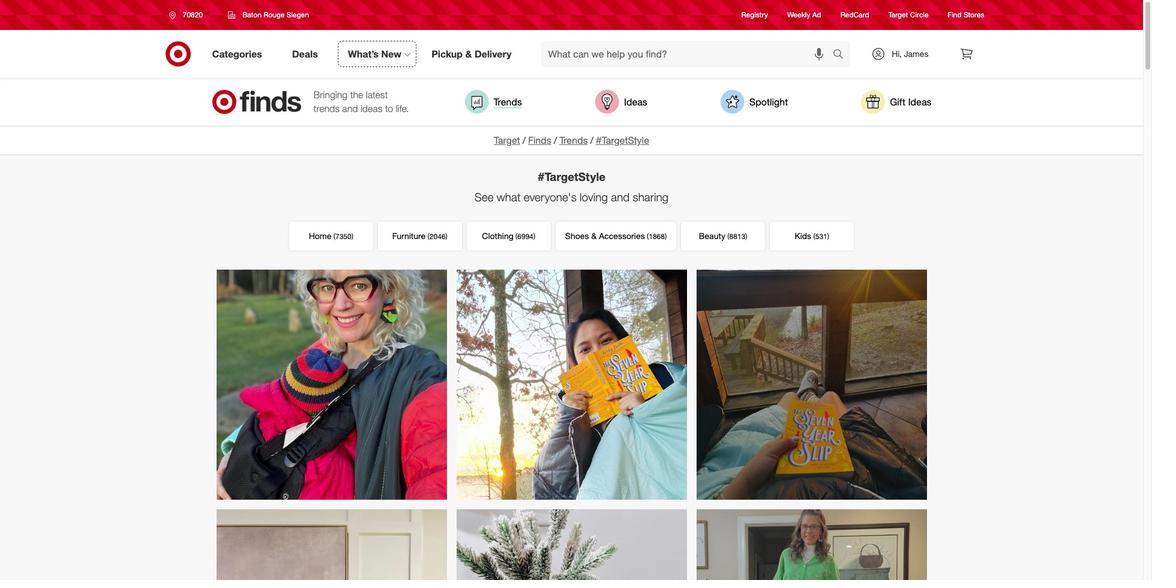 Task type: describe. For each thing, give the bounding box(es) containing it.
everyone's
[[524, 190, 577, 204]]

6994
[[517, 232, 533, 241]]

& for delivery
[[465, 48, 472, 60]]

3 / from the left
[[590, 134, 593, 146]]

1 vertical spatial trends
[[559, 134, 588, 146]]

) for furniture
[[446, 232, 448, 241]]

What can we help you find? suggestions appear below search field
[[541, 41, 836, 67]]

the
[[350, 89, 363, 101]]

1 horizontal spatial trends link
[[559, 134, 588, 146]]

search button
[[828, 41, 857, 70]]

1 user image by @mapuamade image from the left
[[456, 270, 687, 500]]

beauty
[[699, 231, 725, 241]]

sharing
[[633, 190, 669, 204]]

target link
[[494, 134, 520, 146]]

circle
[[910, 10, 929, 19]]

( for beauty
[[727, 232, 729, 241]]

( for kids
[[813, 232, 815, 241]]

bringing
[[314, 89, 348, 101]]

& for accessories
[[591, 231, 597, 241]]

user image by @thesheffieldstylistician image
[[216, 270, 447, 500]]

1 ideas from the left
[[624, 96, 647, 108]]

categories link
[[202, 41, 277, 67]]

categories
[[212, 48, 262, 60]]

2046
[[430, 232, 446, 241]]

siegen
[[287, 10, 309, 19]]

latest
[[366, 89, 388, 101]]

find
[[948, 10, 962, 19]]

what's new link
[[338, 41, 417, 67]]

1 vertical spatial #targetstyle
[[538, 170, 606, 184]]

kids ( 531 )
[[795, 231, 829, 241]]

ideas
[[361, 103, 382, 115]]

shoes
[[565, 231, 589, 241]]

delivery
[[475, 48, 512, 60]]

james
[[904, 49, 929, 59]]

ideas link
[[595, 90, 647, 114]]

rouge
[[264, 10, 285, 19]]

7350
[[335, 232, 351, 241]]

find stores link
[[948, 10, 984, 20]]

70820 button
[[161, 4, 215, 26]]

beauty ( 8813 )
[[699, 231, 747, 241]]

531
[[815, 232, 827, 241]]

see what everyone's loving and sharing
[[475, 190, 669, 204]]

2 / from the left
[[554, 134, 557, 146]]

( for home
[[333, 232, 335, 241]]

( inside shoes & accessories ( 1868 )
[[647, 232, 649, 241]]

accessories
[[599, 231, 645, 241]]

finds link
[[528, 134, 551, 146]]

target finds image
[[212, 90, 302, 114]]

home
[[309, 231, 331, 241]]

baton rouge siegen button
[[220, 4, 317, 26]]

) for beauty
[[745, 232, 747, 241]]

and for trends
[[342, 103, 358, 115]]

baton
[[242, 10, 262, 19]]

redcard
[[841, 10, 869, 19]]

deals link
[[282, 41, 333, 67]]

70820
[[183, 10, 203, 19]]

deals
[[292, 48, 318, 60]]

what
[[497, 190, 521, 204]]

user image by @mrsmacscloset image
[[696, 510, 927, 581]]

hi, james
[[892, 49, 929, 59]]

1 / from the left
[[523, 134, 526, 146]]

clothing
[[482, 231, 513, 241]]



Task type: locate. For each thing, give the bounding box(es) containing it.
furniture
[[392, 231, 426, 241]]

1 vertical spatial target
[[494, 134, 520, 146]]

( for furniture
[[428, 232, 430, 241]]

0 vertical spatial trends
[[494, 96, 522, 108]]

furniture ( 2046 )
[[392, 231, 448, 241]]

( right kids
[[813, 232, 815, 241]]

/
[[523, 134, 526, 146], [554, 134, 557, 146], [590, 134, 593, 146]]

0 horizontal spatial ideas
[[624, 96, 647, 108]]

weekly ad
[[787, 10, 821, 19]]

( inside furniture ( 2046 )
[[428, 232, 430, 241]]

0 vertical spatial &
[[465, 48, 472, 60]]

target circle
[[888, 10, 929, 19]]

gift
[[890, 96, 906, 108]]

and down the
[[342, 103, 358, 115]]

trends link
[[465, 90, 522, 114], [559, 134, 588, 146]]

3 ( from the left
[[515, 232, 517, 241]]

and for loving
[[611, 190, 630, 204]]

( right home
[[333, 232, 335, 241]]

( inside beauty ( 8813 )
[[727, 232, 729, 241]]

) for home
[[351, 232, 353, 241]]

trends up target link
[[494, 96, 522, 108]]

see
[[475, 190, 494, 204]]

#targetstyle link
[[596, 134, 649, 146]]

1 vertical spatial and
[[611, 190, 630, 204]]

) right home
[[351, 232, 353, 241]]

search
[[828, 49, 857, 61]]

) right kids
[[827, 232, 829, 241]]

2 ( from the left
[[428, 232, 430, 241]]

pickup
[[432, 48, 463, 60]]

) inside home ( 7350 )
[[351, 232, 353, 241]]

0 horizontal spatial trends link
[[465, 90, 522, 114]]

user image by @at.home.with.hilary image
[[216, 510, 447, 581]]

2 ) from the left
[[446, 232, 448, 241]]

0 vertical spatial target
[[888, 10, 908, 19]]

target
[[888, 10, 908, 19], [494, 134, 520, 146]]

/ left the #targetstyle link
[[590, 134, 593, 146]]

0 horizontal spatial trends
[[494, 96, 522, 108]]

shoes & accessories ( 1868 )
[[565, 231, 667, 241]]

home ( 7350 )
[[309, 231, 353, 241]]

pickup & delivery link
[[421, 41, 527, 67]]

0 horizontal spatial /
[[523, 134, 526, 146]]

) inside shoes & accessories ( 1868 )
[[665, 232, 667, 241]]

gift ideas
[[890, 96, 932, 108]]

) down sharing
[[665, 232, 667, 241]]

trends inside 'link'
[[494, 96, 522, 108]]

ideas right the "gift"
[[908, 96, 932, 108]]

#targetstyle down ideas link
[[596, 134, 649, 146]]

/ right finds
[[554, 134, 557, 146]]

5 ) from the left
[[745, 232, 747, 241]]

1 horizontal spatial &
[[591, 231, 597, 241]]

redcard link
[[841, 10, 869, 20]]

4 ) from the left
[[665, 232, 667, 241]]

) right furniture
[[446, 232, 448, 241]]

target / finds / trends / #targetstyle
[[494, 134, 649, 146]]

user image by @cute_little_things_nc image
[[456, 510, 687, 581]]

and inside bringing the latest trends and ideas to life.
[[342, 103, 358, 115]]

hi,
[[892, 49, 902, 59]]

trends link up target link
[[465, 90, 522, 114]]

0 horizontal spatial and
[[342, 103, 358, 115]]

spotlight link
[[721, 90, 788, 114]]

&
[[465, 48, 472, 60], [591, 231, 597, 241]]

bringing the latest trends and ideas to life.
[[314, 89, 409, 115]]

life.
[[396, 103, 409, 115]]

0 horizontal spatial target
[[494, 134, 520, 146]]

5 ( from the left
[[727, 232, 729, 241]]

weekly ad link
[[787, 10, 821, 20]]

2 user image by @mapuamade image from the left
[[696, 270, 927, 500]]

target left finds link
[[494, 134, 520, 146]]

8813
[[729, 232, 745, 241]]

registry
[[741, 10, 768, 19]]

1 horizontal spatial trends
[[559, 134, 588, 146]]

) inside 'clothing ( 6994 )'
[[533, 232, 535, 241]]

( for clothing
[[515, 232, 517, 241]]

1868
[[649, 232, 665, 241]]

0 vertical spatial #targetstyle
[[596, 134, 649, 146]]

1 vertical spatial &
[[591, 231, 597, 241]]

clothing ( 6994 )
[[482, 231, 535, 241]]

2 ideas from the left
[[908, 96, 932, 108]]

& right 'shoes'
[[591, 231, 597, 241]]

baton rouge siegen
[[242, 10, 309, 19]]

/ left finds
[[523, 134, 526, 146]]

target for target circle
[[888, 10, 908, 19]]

) for kids
[[827, 232, 829, 241]]

) inside kids ( 531 )
[[827, 232, 829, 241]]

0 horizontal spatial user image by @mapuamade image
[[456, 270, 687, 500]]

( inside 'clothing ( 6994 )'
[[515, 232, 517, 241]]

#targetstyle
[[596, 134, 649, 146], [538, 170, 606, 184]]

)
[[351, 232, 353, 241], [446, 232, 448, 241], [533, 232, 535, 241], [665, 232, 667, 241], [745, 232, 747, 241], [827, 232, 829, 241]]

trends
[[494, 96, 522, 108], [559, 134, 588, 146]]

0 horizontal spatial &
[[465, 48, 472, 60]]

( right furniture
[[428, 232, 430, 241]]

target left circle at the right top of the page
[[888, 10, 908, 19]]

) right beauty
[[745, 232, 747, 241]]

and right loving
[[611, 190, 630, 204]]

registry link
[[741, 10, 768, 20]]

1 horizontal spatial target
[[888, 10, 908, 19]]

1 ) from the left
[[351, 232, 353, 241]]

) inside beauty ( 8813 )
[[745, 232, 747, 241]]

trends link right finds link
[[559, 134, 588, 146]]

( inside kids ( 531 )
[[813, 232, 815, 241]]

1 horizontal spatial /
[[554, 134, 557, 146]]

6 ( from the left
[[813, 232, 815, 241]]

4 ( from the left
[[647, 232, 649, 241]]

trends right finds link
[[559, 134, 588, 146]]

ad
[[812, 10, 821, 19]]

0 vertical spatial and
[[342, 103, 358, 115]]

#targetstyle up see what everyone's loving and sharing in the top of the page
[[538, 170, 606, 184]]

loving
[[580, 190, 608, 204]]

user image by @mapuamade image
[[456, 270, 687, 500], [696, 270, 927, 500]]

and
[[342, 103, 358, 115], [611, 190, 630, 204]]

target circle link
[[888, 10, 929, 20]]

new
[[381, 48, 402, 60]]

finds
[[528, 134, 551, 146]]

1 horizontal spatial user image by @mapuamade image
[[696, 270, 927, 500]]

( inside home ( 7350 )
[[333, 232, 335, 241]]

ideas
[[624, 96, 647, 108], [908, 96, 932, 108]]

find stores
[[948, 10, 984, 19]]

6 ) from the left
[[827, 232, 829, 241]]

1 ( from the left
[[333, 232, 335, 241]]

( right beauty
[[727, 232, 729, 241]]

) right clothing
[[533, 232, 535, 241]]

1 horizontal spatial and
[[611, 190, 630, 204]]

stores
[[964, 10, 984, 19]]

kids
[[795, 231, 811, 241]]

2 horizontal spatial /
[[590, 134, 593, 146]]

( right clothing
[[515, 232, 517, 241]]

1 vertical spatial trends link
[[559, 134, 588, 146]]

gift ideas link
[[861, 90, 932, 114]]

what's
[[348, 48, 379, 60]]

spotlight
[[749, 96, 788, 108]]

trends
[[314, 103, 340, 115]]

weekly
[[787, 10, 810, 19]]

(
[[333, 232, 335, 241], [428, 232, 430, 241], [515, 232, 517, 241], [647, 232, 649, 241], [727, 232, 729, 241], [813, 232, 815, 241]]

target for target / finds / trends / #targetstyle
[[494, 134, 520, 146]]

& right pickup
[[465, 48, 472, 60]]

to
[[385, 103, 393, 115]]

ideas up the #targetstyle link
[[624, 96, 647, 108]]

( right accessories
[[647, 232, 649, 241]]

0 vertical spatial trends link
[[465, 90, 522, 114]]

) inside furniture ( 2046 )
[[446, 232, 448, 241]]

) for clothing
[[533, 232, 535, 241]]

3 ) from the left
[[533, 232, 535, 241]]

1 horizontal spatial ideas
[[908, 96, 932, 108]]

what's new
[[348, 48, 402, 60]]

pickup & delivery
[[432, 48, 512, 60]]



Task type: vqa. For each thing, say whether or not it's contained in the screenshot.
Green in $2.00 50ct Incandescent Mini Christmas String Lights Clear with Green Wire - Wondershop™
no



